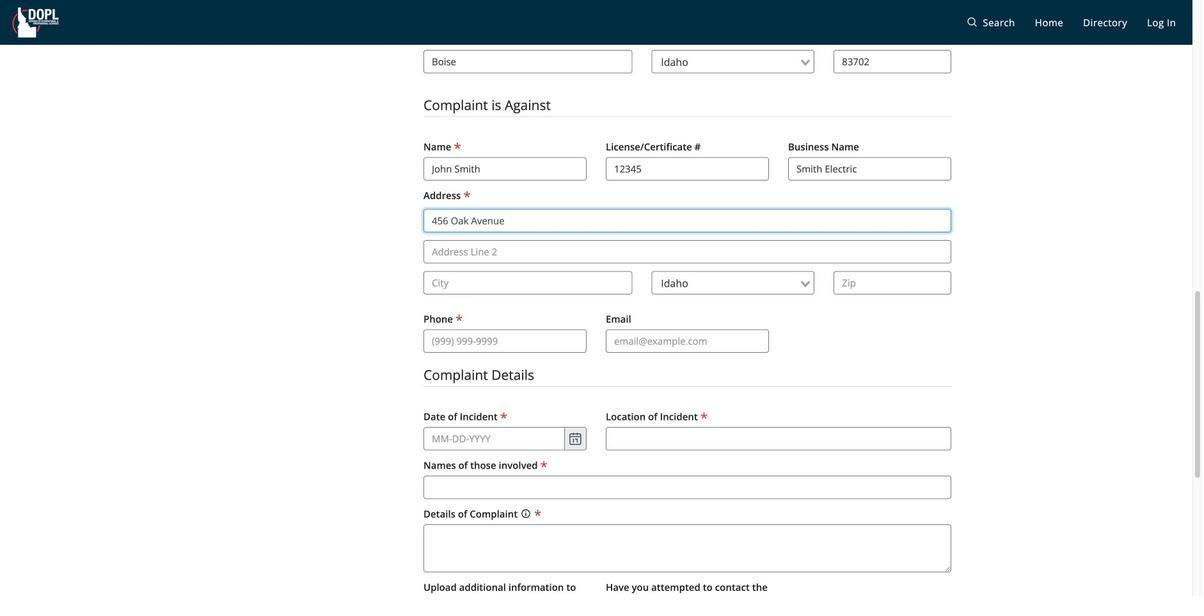 Task type: describe. For each thing, give the bounding box(es) containing it.
zip text field for address line 2 text box
[[834, 50, 952, 73]]

search for option field for city text box
[[652, 271, 815, 295]]

Address Line 1 text field
[[424, 0, 952, 11]]

email element
[[606, 312, 632, 326]]

info image
[[522, 508, 531, 520]]

date of incident element
[[424, 410, 508, 424]]

name element
[[424, 140, 462, 154]]

City text field
[[424, 271, 633, 295]]

(999) 999-9999 telephone field
[[424, 329, 587, 353]]

Address Line 2 text field
[[424, 240, 952, 263]]

search image
[[968, 16, 978, 29]]

upload additional information to support complaint element
[[424, 580, 587, 596]]



Task type: vqa. For each thing, say whether or not it's contained in the screenshot.
the Please provide the date(s) element
no



Task type: locate. For each thing, give the bounding box(es) containing it.
location of incident element
[[606, 410, 708, 424]]

1 search for option field from the top
[[652, 50, 815, 73]]

business name element
[[789, 140, 860, 154]]

search for option field down address line 2 text field
[[652, 271, 815, 295]]

MM-DD-YYYY text field
[[424, 427, 565, 451]]

none search field inside 'search for option' field
[[654, 272, 799, 294]]

Address Line 1 text field
[[424, 209, 952, 232]]

1 vertical spatial search for option field
[[652, 271, 815, 295]]

1 zip text field from the top
[[834, 50, 952, 73]]

0 vertical spatial search for option field
[[652, 50, 815, 73]]

search for option field for city text field
[[652, 50, 815, 73]]

search for option field down address line 2 text box
[[652, 50, 815, 73]]

None text field
[[424, 157, 587, 181], [424, 524, 952, 572], [424, 157, 587, 181], [424, 524, 952, 572]]

Zip text field
[[834, 50, 952, 73], [834, 271, 952, 295]]

None search field
[[654, 50, 799, 73]]

City text field
[[424, 50, 633, 73]]

2 search for option field from the top
[[652, 271, 815, 295]]

0 vertical spatial zip text field
[[834, 50, 952, 73]]

phone element
[[424, 312, 463, 326]]

Address Line 2 text field
[[424, 19, 952, 42]]

None search field
[[654, 272, 799, 294]]

zip text field for address line 2 text field
[[834, 271, 952, 295]]

license/certificate # element
[[606, 140, 701, 154]]

none search field inside 'search for option' field
[[654, 50, 799, 73]]

2 zip text field from the top
[[834, 271, 952, 295]]

Search for option field
[[652, 50, 815, 73], [652, 271, 815, 295]]

None text field
[[606, 157, 770, 181], [789, 157, 952, 181], [606, 427, 952, 451], [424, 476, 952, 499], [606, 157, 770, 181], [789, 157, 952, 181], [606, 427, 952, 451], [424, 476, 952, 499]]

1 vertical spatial zip text field
[[834, 271, 952, 295]]

names of those involved element
[[424, 458, 548, 473]]

email@example.com email field
[[606, 329, 770, 353]]



